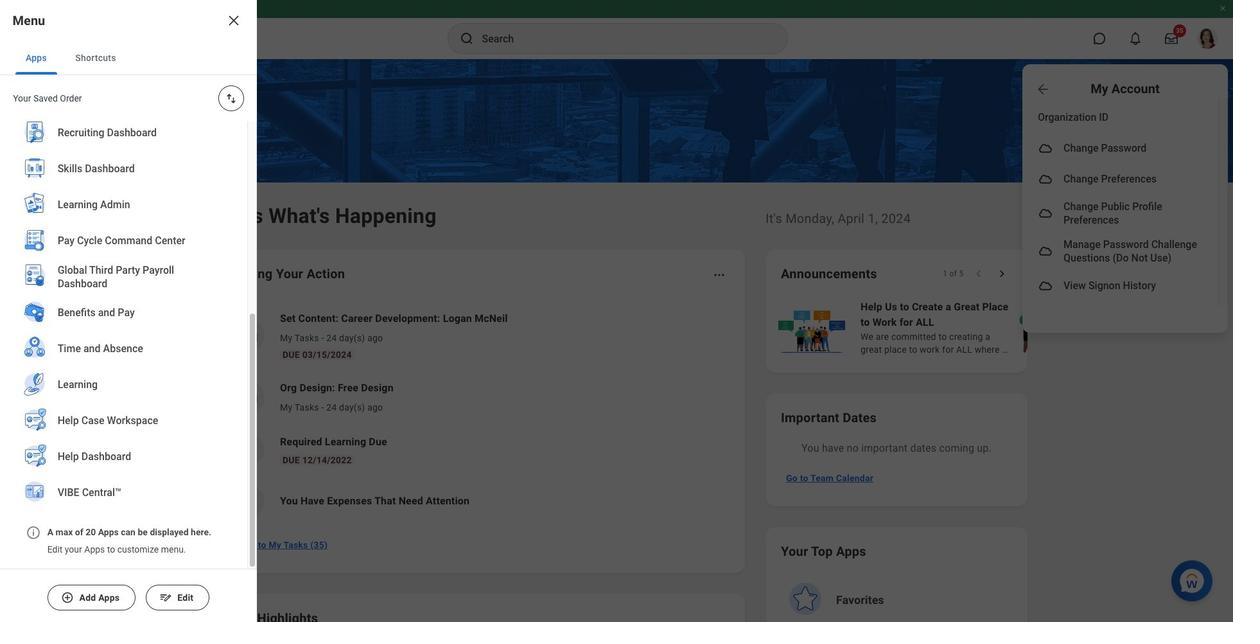 Task type: locate. For each thing, give the bounding box(es) containing it.
dashboard expenses image
[[240, 492, 259, 511]]

info image
[[26, 525, 41, 541]]

x image
[[226, 13, 242, 28]]

main content
[[0, 59, 1234, 622]]

menu
[[1023, 98, 1229, 305]]

tab list
[[0, 41, 257, 75]]

back image
[[1036, 81, 1051, 97]]

sort image
[[225, 92, 238, 105]]

4 avatar image from the top
[[1039, 244, 1054, 259]]

global navigation dialog
[[0, 0, 257, 622]]

chevron left small image
[[973, 267, 986, 280]]

inbox large image
[[1166, 32, 1179, 45]]

status
[[943, 269, 964, 279]]

text edit image
[[159, 591, 172, 604]]

3 avatar image from the top
[[1039, 206, 1054, 221]]

list
[[0, 0, 247, 521], [776, 298, 1234, 357], [221, 301, 730, 527]]

menu item
[[1023, 133, 1219, 164], [1023, 164, 1219, 195], [1023, 195, 1219, 233], [1023, 233, 1219, 270], [1023, 270, 1219, 301]]

list inside global navigation dialog
[[0, 0, 247, 521]]

avatar image
[[1039, 141, 1054, 156], [1039, 172, 1054, 187], [1039, 206, 1054, 221], [1039, 244, 1054, 259], [1039, 278, 1054, 294]]

4 menu item from the top
[[1023, 233, 1219, 270]]

logan mcneil image
[[1198, 28, 1219, 49]]

1 menu item from the top
[[1023, 133, 1219, 164]]

banner
[[0, 0, 1234, 333]]



Task type: vqa. For each thing, say whether or not it's contained in the screenshot.
4th menu item from the bottom of the page's the "avatar"
yes



Task type: describe. For each thing, give the bounding box(es) containing it.
2 avatar image from the top
[[1039, 172, 1054, 187]]

2 menu item from the top
[[1023, 164, 1219, 195]]

notifications large image
[[1130, 32, 1143, 45]]

5 avatar image from the top
[[1039, 278, 1054, 294]]

5 menu item from the top
[[1023, 270, 1219, 301]]

3 menu item from the top
[[1023, 195, 1219, 233]]

search image
[[459, 31, 475, 46]]

inbox image
[[240, 388, 259, 407]]

book open image
[[240, 440, 259, 460]]

close environment banner image
[[1220, 4, 1228, 12]]

plus circle image
[[61, 591, 74, 604]]

inbox image
[[240, 326, 259, 345]]

chevron right small image
[[996, 267, 1009, 280]]

1 avatar image from the top
[[1039, 141, 1054, 156]]



